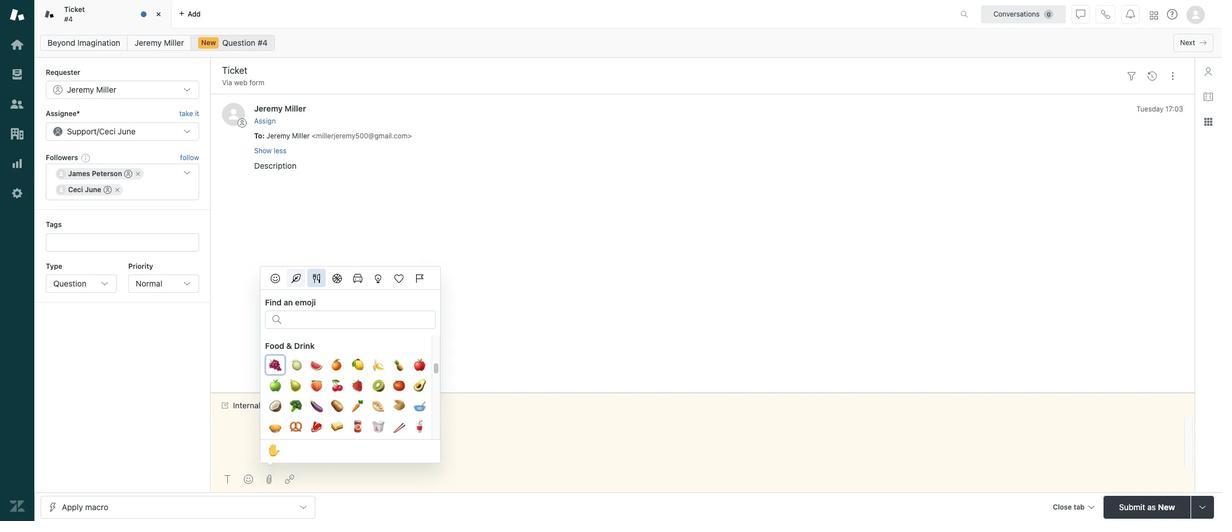 Task type: locate. For each thing, give the bounding box(es) containing it.
0 vertical spatial jeremy
[[135, 38, 162, 48]]

🥠️
[[393, 399, 405, 415]]

🍐️
[[290, 378, 302, 395]]

🥣️ 🥧️
[[269, 399, 426, 436]]

🍅️
[[393, 378, 405, 395]]

🥧️
[[269, 419, 282, 436]]

1 horizontal spatial jeremy miller link
[[254, 104, 306, 114]]

food & drink
[[265, 341, 315, 351]]

2 vertical spatial jeremy
[[267, 132, 290, 140]]

jeremy miller assign
[[254, 104, 306, 125]]

jeremy down close image
[[135, 38, 162, 48]]

close image
[[153, 9, 164, 20]]

new right as
[[1159, 503, 1176, 512]]

zendesk image
[[10, 499, 25, 514]]

🥢️
[[393, 419, 405, 436]]

get help image
[[1168, 9, 1178, 19]]

new
[[201, 38, 216, 47], [1159, 503, 1176, 512]]

miller
[[164, 38, 184, 48], [285, 104, 306, 114], [292, 132, 310, 140]]

1 vertical spatial jeremy
[[254, 104, 283, 114]]

add attachment image
[[265, 475, 274, 484]]

question
[[53, 279, 86, 289]]

web
[[234, 78, 248, 87]]

miller inside jeremy miller assign
[[285, 104, 306, 114]]

conversations
[[994, 9, 1040, 18]]

views image
[[10, 67, 25, 82]]

🥟️
[[372, 399, 385, 415]]

0 horizontal spatial jeremy miller link
[[127, 35, 192, 51]]

1 vertical spatial jeremy miller link
[[254, 104, 306, 114]]

jeremy miller link down close image
[[127, 35, 192, 51]]

conversations button
[[982, 5, 1066, 23]]

🥝️
[[372, 378, 385, 395]]

imagination
[[77, 38, 120, 48]]

🍆️
[[310, 399, 323, 415]]

jeremy
[[135, 38, 162, 48], [254, 104, 283, 114], [267, 132, 290, 140]]

0 horizontal spatial new
[[201, 38, 216, 47]]

miller for jeremy miller assign
[[285, 104, 306, 114]]

type
[[46, 262, 62, 271]]

jeremy miller link
[[127, 35, 192, 51], [254, 104, 306, 114]]

1 vertical spatial miller
[[285, 104, 306, 114]]

show
[[254, 147, 272, 155]]

assign button
[[254, 116, 276, 126]]

tuesday
[[1137, 105, 1164, 114]]

17:03
[[1166, 105, 1184, 114]]

0 vertical spatial miller
[[164, 38, 184, 48]]

🥔️
[[331, 399, 344, 415]]

jeremy up assign
[[254, 104, 283, 114]]

✋ button
[[265, 442, 283, 462]]

tab
[[34, 0, 172, 29]]

via web form
[[222, 78, 265, 87]]

0 vertical spatial new
[[201, 38, 216, 47]]

🍋️
[[352, 357, 364, 374]]

tags
[[46, 221, 62, 229]]

jeremy inside secondary element
[[135, 38, 162, 48]]

2 vertical spatial miller
[[292, 132, 310, 140]]

customers image
[[10, 97, 25, 112]]

miller down close image
[[164, 38, 184, 48]]

jeremy miller link up assign
[[254, 104, 306, 114]]

🥣️
[[413, 399, 426, 415]]

show less button
[[254, 146, 287, 156]]

🍊️
[[331, 357, 344, 374]]

jeremy right :
[[267, 132, 290, 140]]

priority
[[128, 262, 153, 271]]

miller down jeremy miller assign
[[292, 132, 310, 140]]

Tuesday 17:03 text field
[[1137, 105, 1184, 114]]

customer context image
[[1204, 67, 1213, 76]]

show less
[[254, 147, 287, 155]]

emoji
[[295, 298, 316, 308]]

jeremy inside jeremy miller assign
[[254, 104, 283, 114]]

take it
[[179, 110, 199, 118]]

submit as new
[[1120, 503, 1176, 512]]

miller inside secondary element
[[164, 38, 184, 48]]

1 horizontal spatial new
[[1159, 503, 1176, 512]]

✋
[[268, 443, 281, 459]]

1 vertical spatial new
[[1159, 503, 1176, 512]]

new right "jeremy miller"
[[201, 38, 216, 47]]

🥪️
[[331, 419, 344, 436]]

&
[[286, 341, 292, 351]]

🥨️
[[290, 419, 302, 436]]

🥑️
[[413, 378, 426, 395]]

miller up less
[[285, 104, 306, 114]]

:
[[262, 132, 265, 140]]

to
[[254, 132, 262, 140]]

events image
[[1148, 71, 1157, 81]]

knowledge image
[[1204, 92, 1213, 101]]

drink
[[294, 341, 315, 351]]

find
[[265, 298, 282, 308]]

🥥️
[[269, 399, 282, 415]]

Subject field
[[220, 64, 1120, 77]]

tabs tab list
[[34, 0, 949, 29]]

less
[[274, 147, 287, 155]]

assignee*
[[46, 110, 80, 118]]

beyond imagination
[[48, 38, 120, 48]]



Task type: vqa. For each thing, say whether or not it's contained in the screenshot.
the middle Remove image
no



Task type: describe. For each thing, give the bounding box(es) containing it.
🍎️ 🍏️
[[269, 357, 426, 395]]

food
[[265, 341, 284, 351]]

tuesday 17:03
[[1137, 105, 1184, 114]]

new link
[[191, 35, 275, 51]]

0 vertical spatial jeremy miller link
[[127, 35, 192, 51]]

Find an emoji field
[[286, 312, 428, 326]]

new inside new link
[[201, 38, 216, 47]]

🍇️
[[269, 357, 282, 374]]

🍒️
[[331, 378, 344, 395]]

reporting image
[[10, 156, 25, 171]]

🍉️
[[310, 357, 323, 374]]

🥩️
[[310, 419, 323, 436]]

to : jeremy miller <millerjeremy500@gmail.com>
[[254, 132, 412, 140]]

zendesk support image
[[10, 7, 25, 22]]

miller for jeremy miller
[[164, 38, 184, 48]]

#4
[[64, 15, 73, 23]]

ticket
[[64, 5, 85, 14]]

description
[[254, 161, 297, 171]]

format text image
[[223, 475, 232, 484]]

next
[[1181, 38, 1196, 47]]

an
[[284, 298, 293, 308]]

as
[[1148, 503, 1156, 512]]

tab containing ticket
[[34, 0, 172, 29]]

🥤️
[[413, 419, 426, 436]]

form
[[250, 78, 265, 87]]

Internal note composer text field
[[216, 418, 1181, 442]]

🍍️
[[393, 357, 405, 374]]

<millerjeremy500@gmail.com>
[[312, 132, 412, 140]]

🥕️
[[352, 399, 364, 415]]

beyond imagination link
[[40, 35, 128, 51]]

take it button
[[179, 108, 199, 120]]

🥦️
[[290, 399, 302, 415]]

take
[[179, 110, 193, 118]]

ticket #4
[[64, 5, 85, 23]]

🥫️
[[352, 419, 364, 436]]

🍈️
[[290, 357, 302, 374]]

find an emoji
[[265, 298, 316, 308]]

🍑️
[[310, 378, 323, 395]]

secondary element
[[34, 31, 1223, 54]]

get started image
[[10, 37, 25, 52]]

submit
[[1120, 503, 1146, 512]]

follow
[[180, 153, 199, 162]]

avatar image
[[222, 103, 245, 126]]

beyond
[[48, 38, 75, 48]]

it
[[195, 110, 199, 118]]

assign
[[254, 117, 276, 125]]

via
[[222, 78, 232, 87]]

apps image
[[1204, 117, 1213, 127]]

zendesk products image
[[1150, 11, 1159, 19]]

jeremy for jeremy miller assign
[[254, 104, 283, 114]]

main element
[[0, 0, 34, 522]]

follow button
[[180, 153, 199, 163]]

🥑️ 🥥️
[[269, 378, 426, 415]]

jeremy miller
[[135, 38, 184, 48]]

next button
[[1174, 34, 1214, 52]]

🍎️
[[413, 357, 426, 374]]

jeremy for jeremy miller
[[135, 38, 162, 48]]

organizations image
[[10, 127, 25, 141]]

admin image
[[10, 186, 25, 201]]

🍓️
[[352, 378, 364, 395]]

add link (cmd k) image
[[285, 475, 294, 484]]

🥡️
[[372, 419, 385, 436]]

normal
[[136, 279, 162, 289]]

🍏️
[[269, 378, 282, 395]]

🍌️
[[372, 357, 385, 374]]

question button
[[46, 275, 117, 293]]

normal button
[[128, 275, 199, 293]]

insert emojis image
[[244, 475, 253, 484]]



